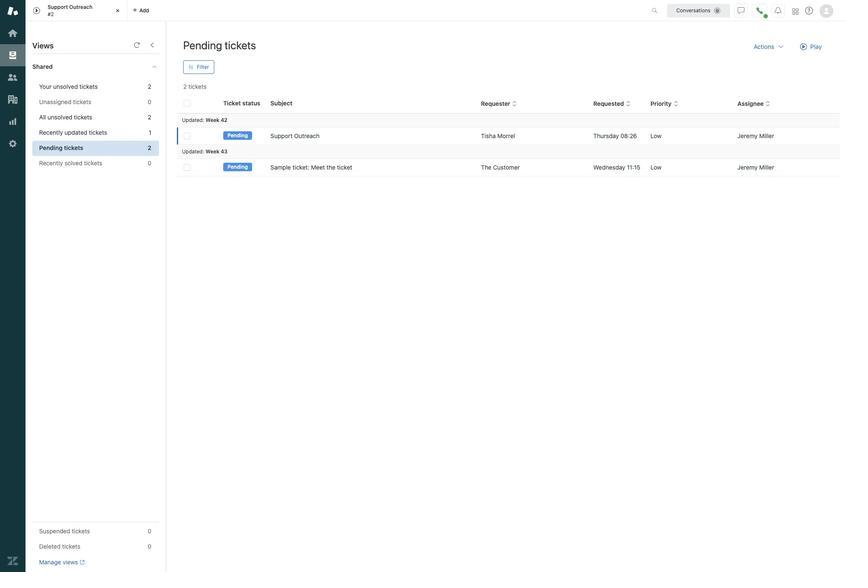 Task type: locate. For each thing, give the bounding box(es) containing it.
1 vertical spatial support
[[271, 132, 293, 140]]

pending tickets up the recently solved tickets
[[39, 144, 83, 152]]

support for support outreach
[[271, 132, 293, 140]]

updated: week 42
[[182, 117, 228, 123]]

row
[[177, 127, 841, 145], [177, 159, 841, 176]]

shared button
[[26, 54, 143, 80]]

1 jeremy from the top
[[738, 132, 758, 140]]

unsolved up unassigned tickets
[[53, 83, 78, 90]]

status
[[243, 100, 261, 107]]

pending
[[183, 39, 222, 52], [228, 133, 248, 139], [39, 144, 63, 152], [228, 164, 248, 170]]

week
[[206, 117, 220, 123], [206, 149, 220, 155]]

pending tickets
[[183, 39, 256, 52], [39, 144, 83, 152]]

actions
[[755, 43, 775, 50]]

2 row from the top
[[177, 159, 841, 176]]

2 recently from the top
[[39, 160, 63, 167]]

outreach inside support outreach #2
[[69, 4, 93, 10]]

organizations image
[[7, 94, 18, 105]]

sample
[[271, 164, 291, 171]]

0 vertical spatial miller
[[760, 132, 775, 140]]

1 vertical spatial row
[[177, 159, 841, 176]]

2
[[148, 83, 152, 90], [183, 83, 187, 90], [148, 114, 152, 121], [148, 144, 152, 152]]

1 vertical spatial updated:
[[182, 149, 204, 155]]

jeremy miller
[[738, 132, 775, 140], [738, 164, 775, 171]]

recently down all
[[39, 129, 63, 136]]

2 0 from the top
[[148, 160, 152, 167]]

1 vertical spatial jeremy
[[738, 164, 758, 171]]

2 for your unsolved tickets
[[148, 83, 152, 90]]

ticket
[[223, 100, 241, 107]]

1 vertical spatial outreach
[[295, 132, 320, 140]]

0 vertical spatial row
[[177, 127, 841, 145]]

add
[[140, 7, 149, 13]]

outreach
[[69, 4, 93, 10], [295, 132, 320, 140]]

1 row from the top
[[177, 127, 841, 145]]

1 vertical spatial low
[[651, 164, 662, 171]]

2 low from the top
[[651, 164, 662, 171]]

week for week 42
[[206, 117, 220, 123]]

1 vertical spatial pending tickets
[[39, 144, 83, 152]]

pending up filter
[[183, 39, 222, 52]]

filter button
[[183, 60, 214, 74]]

unsolved
[[53, 83, 78, 90], [48, 114, 72, 121]]

recently left solved
[[39, 160, 63, 167]]

manage views
[[39, 559, 78, 567]]

week left the 42 in the left top of the page
[[206, 117, 220, 123]]

row down morrel
[[177, 159, 841, 176]]

1 horizontal spatial outreach
[[295, 132, 320, 140]]

1 vertical spatial miller
[[760, 164, 775, 171]]

sample ticket: meet the ticket link
[[271, 163, 353, 172]]

tabs tab list
[[26, 0, 644, 21]]

0
[[148, 98, 152, 106], [148, 160, 152, 167], [148, 528, 152, 535], [148, 544, 152, 551]]

assignee button
[[738, 100, 771, 108]]

0 vertical spatial recently
[[39, 129, 63, 136]]

2 down 1
[[148, 144, 152, 152]]

views image
[[7, 50, 18, 61]]

support up #2
[[48, 4, 68, 10]]

0 vertical spatial support
[[48, 4, 68, 10]]

tab
[[26, 0, 128, 21]]

outreach inside "row"
[[295, 132, 320, 140]]

get help image
[[806, 7, 814, 14]]

1 jeremy miller from the top
[[738, 132, 775, 140]]

1 vertical spatial recently
[[39, 160, 63, 167]]

outreach up "sample ticket: meet the ticket"
[[295, 132, 320, 140]]

1 vertical spatial unsolved
[[48, 114, 72, 121]]

support up 'sample'
[[271, 132, 293, 140]]

0 vertical spatial updated:
[[182, 117, 204, 123]]

1 horizontal spatial pending tickets
[[183, 39, 256, 52]]

wednesday
[[594, 164, 626, 171]]

(opens in a new tab) image
[[78, 561, 85, 566]]

0 vertical spatial pending tickets
[[183, 39, 256, 52]]

1 horizontal spatial support
[[271, 132, 293, 140]]

the
[[327, 164, 336, 171]]

updated: week 43
[[182, 149, 228, 155]]

0 vertical spatial low
[[651, 132, 662, 140]]

outreach for support outreach
[[295, 132, 320, 140]]

4 0 from the top
[[148, 544, 152, 551]]

updated: for updated: week 42
[[182, 117, 204, 123]]

updated
[[65, 129, 87, 136]]

2 jeremy from the top
[[738, 164, 758, 171]]

customer
[[494, 164, 520, 171]]

#2
[[48, 11, 54, 17]]

updated: left 43
[[182, 149, 204, 155]]

low right 11:15
[[651, 164, 662, 171]]

pending up the recently solved tickets
[[39, 144, 63, 152]]

unsolved for your
[[53, 83, 78, 90]]

2 down filter button
[[183, 83, 187, 90]]

1 week from the top
[[206, 117, 220, 123]]

support
[[48, 4, 68, 10], [271, 132, 293, 140]]

the customer
[[482, 164, 520, 171]]

main element
[[0, 0, 26, 573]]

0 horizontal spatial support
[[48, 4, 68, 10]]

2 updated: from the top
[[182, 149, 204, 155]]

all
[[39, 114, 46, 121]]

0 for recently solved tickets
[[148, 160, 152, 167]]

0 horizontal spatial outreach
[[69, 4, 93, 10]]

tab containing support outreach
[[26, 0, 128, 21]]

tickets
[[225, 39, 256, 52], [80, 83, 98, 90], [189, 83, 207, 90], [73, 98, 91, 106], [74, 114, 92, 121], [89, 129, 107, 136], [64, 144, 83, 152], [84, 160, 102, 167], [72, 528, 90, 535], [62, 544, 80, 551]]

support outreach link
[[271, 132, 320, 140]]

1 low from the top
[[651, 132, 662, 140]]

0 vertical spatial week
[[206, 117, 220, 123]]

jeremy for wednesday 11:15
[[738, 164, 758, 171]]

wednesday 11:15
[[594, 164, 641, 171]]

updated:
[[182, 117, 204, 123], [182, 149, 204, 155]]

support for support outreach #2
[[48, 4, 68, 10]]

2 jeremy miller from the top
[[738, 164, 775, 171]]

2 week from the top
[[206, 149, 220, 155]]

0 vertical spatial jeremy
[[738, 132, 758, 140]]

1 updated: from the top
[[182, 117, 204, 123]]

your unsolved tickets
[[39, 83, 98, 90]]

2 tickets
[[183, 83, 207, 90]]

conversations button
[[668, 4, 731, 17]]

3 0 from the top
[[148, 528, 152, 535]]

support inside support outreach #2
[[48, 4, 68, 10]]

manage
[[39, 559, 61, 567]]

jeremy
[[738, 132, 758, 140], [738, 164, 758, 171]]

miller
[[760, 132, 775, 140], [760, 164, 775, 171]]

0 horizontal spatial pending tickets
[[39, 144, 83, 152]]

0 vertical spatial outreach
[[69, 4, 93, 10]]

outreach left close image
[[69, 4, 93, 10]]

requester
[[482, 100, 511, 107]]

thursday 08:26
[[594, 132, 638, 140]]

ticket:
[[293, 164, 310, 171]]

support outreach
[[271, 132, 320, 140]]

1 recently from the top
[[39, 129, 63, 136]]

low
[[651, 132, 662, 140], [651, 164, 662, 171]]

zendesk support image
[[7, 6, 18, 17]]

2 up 1
[[148, 114, 152, 121]]

miller for 08:26
[[760, 132, 775, 140]]

suspended tickets
[[39, 528, 90, 535]]

2 miller from the top
[[760, 164, 775, 171]]

deleted tickets
[[39, 544, 80, 551]]

pending tickets up filter
[[183, 39, 256, 52]]

2 down collapse views pane image
[[148, 83, 152, 90]]

1 vertical spatial week
[[206, 149, 220, 155]]

1 vertical spatial jeremy miller
[[738, 164, 775, 171]]

recently
[[39, 129, 63, 136], [39, 160, 63, 167]]

tisha morrel
[[482, 132, 516, 140]]

0 vertical spatial jeremy miller
[[738, 132, 775, 140]]

week left 43
[[206, 149, 220, 155]]

updated: left the 42 in the left top of the page
[[182, 117, 204, 123]]

requested button
[[594, 100, 631, 108]]

jeremy for thursday 08:26
[[738, 132, 758, 140]]

support outreach #2
[[48, 4, 93, 17]]

low right 08:26
[[651, 132, 662, 140]]

0 vertical spatial unsolved
[[53, 83, 78, 90]]

zendesk products image
[[793, 8, 799, 14]]

row up "customer"
[[177, 127, 841, 145]]

unsolved down unassigned
[[48, 114, 72, 121]]

button displays agent's chat status as invisible. image
[[738, 7, 745, 14]]

1 0 from the top
[[148, 98, 152, 106]]

1 miller from the top
[[760, 132, 775, 140]]

outreach for support outreach #2
[[69, 4, 93, 10]]

manage views link
[[39, 559, 85, 567]]

jeremy miller for thursday 08:26
[[738, 132, 775, 140]]



Task type: describe. For each thing, give the bounding box(es) containing it.
notifications image
[[775, 7, 782, 14]]

sample ticket: meet the ticket
[[271, 164, 353, 171]]

the
[[482, 164, 492, 171]]

filter
[[197, 64, 209, 70]]

row containing support outreach
[[177, 127, 841, 145]]

recently solved tickets
[[39, 160, 102, 167]]

43
[[221, 149, 228, 155]]

unassigned
[[39, 98, 72, 106]]

2 for pending tickets
[[148, 144, 152, 152]]

reporting image
[[7, 116, 18, 127]]

all unsolved tickets
[[39, 114, 92, 121]]

meet
[[311, 164, 325, 171]]

shared heading
[[26, 54, 166, 80]]

pending up 43
[[228, 133, 248, 139]]

1
[[149, 129, 152, 136]]

unassigned tickets
[[39, 98, 91, 106]]

0 for deleted tickets
[[148, 544, 152, 551]]

pending down 43
[[228, 164, 248, 170]]

your
[[39, 83, 52, 90]]

tisha
[[482, 132, 496, 140]]

zendesk image
[[7, 556, 18, 567]]

08:26
[[621, 132, 638, 140]]

add button
[[128, 0, 154, 21]]

solved
[[65, 160, 83, 167]]

conversations
[[677, 7, 711, 13]]

deleted
[[39, 544, 61, 551]]

suspended
[[39, 528, 70, 535]]

low for thursday 08:26
[[651, 132, 662, 140]]

recently updated tickets
[[39, 129, 107, 136]]

row containing sample ticket: meet the ticket
[[177, 159, 841, 176]]

get started image
[[7, 28, 18, 39]]

requested
[[594, 100, 625, 107]]

morrel
[[498, 132, 516, 140]]

0 for suspended tickets
[[148, 528, 152, 535]]

requester button
[[482, 100, 518, 108]]

collapse views pane image
[[149, 42, 156, 49]]

thursday
[[594, 132, 620, 140]]

close image
[[114, 6, 122, 15]]

actions button
[[748, 38, 792, 55]]

unsolved for all
[[48, 114, 72, 121]]

priority button
[[651, 100, 679, 108]]

recently for recently updated tickets
[[39, 129, 63, 136]]

play button
[[794, 38, 830, 55]]

views
[[63, 559, 78, 567]]

play
[[811, 43, 823, 50]]

views
[[32, 41, 54, 50]]

low for wednesday 11:15
[[651, 164, 662, 171]]

miller for 11:15
[[760, 164, 775, 171]]

subject
[[271, 100, 293, 107]]

11:15
[[628, 164, 641, 171]]

ticket
[[337, 164, 353, 171]]

customers image
[[7, 72, 18, 83]]

2 for all unsolved tickets
[[148, 114, 152, 121]]

shared
[[32, 63, 53, 70]]

updated: for updated: week 43
[[182, 149, 204, 155]]

recently for recently solved tickets
[[39, 160, 63, 167]]

0 for unassigned tickets
[[148, 98, 152, 106]]

42
[[221, 117, 228, 123]]

priority
[[651, 100, 672, 107]]

assignee
[[738, 100, 765, 107]]

ticket status
[[223, 100, 261, 107]]

week for week 43
[[206, 149, 220, 155]]

refresh views pane image
[[134, 42, 140, 49]]

jeremy miller for wednesday 11:15
[[738, 164, 775, 171]]

admin image
[[7, 138, 18, 149]]



Task type: vqa. For each thing, say whether or not it's contained in the screenshot.
'9'
no



